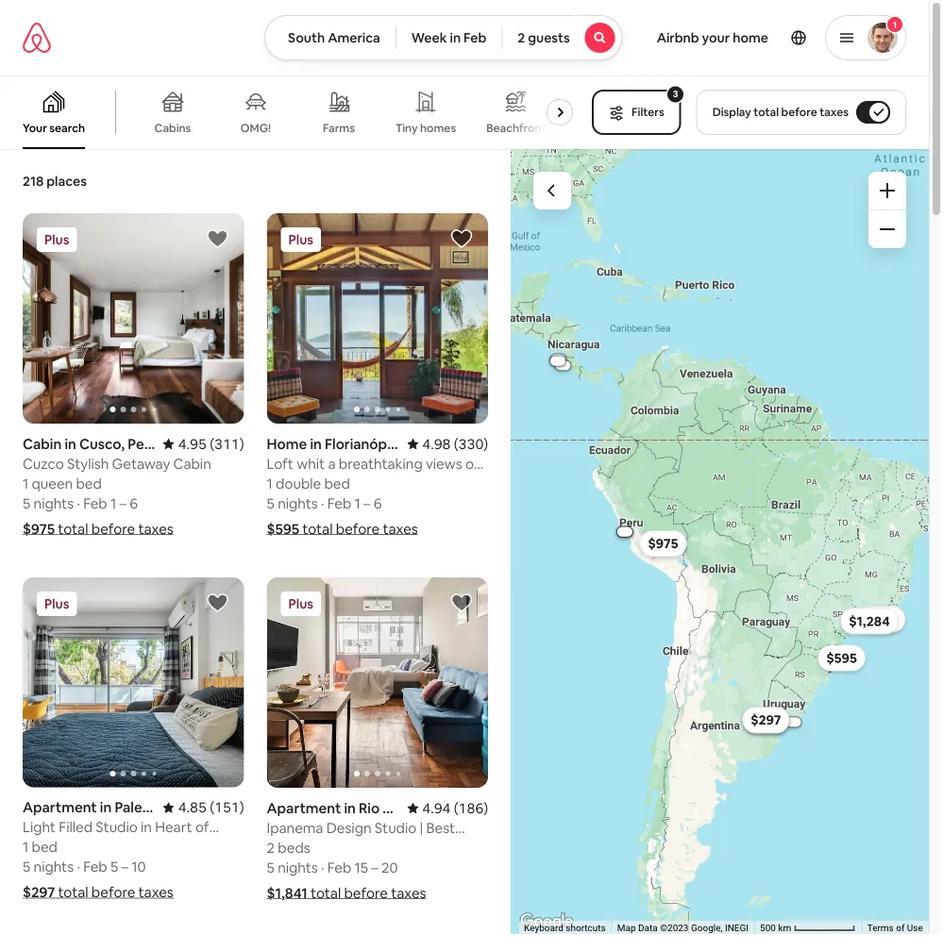 Task type: vqa. For each thing, say whether or not it's contained in the screenshot.
nights in 1 Double Bed 5 Nights · Feb 1 – 6 $595 Total Before Taxes
yes



Task type: locate. For each thing, give the bounding box(es) containing it.
0 vertical spatial $595
[[267, 520, 299, 538]]

2 inside button
[[518, 29, 525, 46]]

add to wishlist: home in florianópolis, brazil image
[[451, 228, 473, 250]]

$297 button
[[742, 707, 790, 734]]

map data ©2023 google, inegi
[[617, 923, 749, 934]]

0 vertical spatial 2
[[518, 29, 525, 46]]

5
[[23, 494, 30, 513], [267, 494, 275, 513], [23, 858, 30, 877], [110, 858, 118, 877], [267, 858, 275, 877]]

1 horizontal spatial 2
[[518, 29, 525, 46]]

beds
[[278, 839, 310, 857]]

0 horizontal spatial $975
[[23, 520, 55, 538]]

· left 15
[[321, 858, 324, 877]]

2 left guests
[[518, 29, 525, 46]]

none search field containing south america
[[264, 15, 623, 60]]

3
[[673, 88, 678, 100]]

total inside 2 beds 5 nights · feb 15 – 20 $1,841 total before taxes
[[311, 884, 341, 902]]

6
[[130, 494, 138, 513], [374, 494, 382, 513]]

bed inside the 1 double bed 5 nights · feb 1 – 6 $595 total before taxes
[[324, 474, 350, 493]]

places
[[46, 173, 87, 190]]

4.98 (330)
[[422, 435, 488, 453]]

stylish
[[67, 455, 109, 473]]

add to wishlist: apartment in palermo, argentina image
[[206, 592, 229, 615]]

2 inside 2 beds 5 nights · feb 15 – 20 $1,841 total before taxes
[[267, 839, 275, 857]]

nights down queen
[[34, 494, 74, 513]]

$595 down double
[[267, 520, 299, 538]]

$595
[[267, 520, 299, 538], [827, 650, 857, 667]]

before inside display total before taxes button
[[781, 105, 817, 119]]

terms
[[868, 923, 894, 934]]

your
[[23, 121, 47, 135]]

airbnb
[[657, 29, 699, 46]]

before inside cuzco stylish getaway cabin 1 queen bed 5 nights · feb 1 – 6 $975 total before taxes
[[91, 520, 135, 538]]

· left 10
[[77, 858, 80, 877]]

$531 button
[[744, 708, 790, 734]]

taxes inside the 1 double bed 5 nights · feb 1 – 6 $595 total before taxes
[[383, 520, 418, 538]]

1 horizontal spatial $297
[[751, 712, 781, 729]]

·
[[77, 494, 80, 513], [321, 494, 324, 513], [77, 858, 80, 877], [321, 858, 324, 877]]

week in feb
[[411, 29, 487, 46]]

1 inside 1 bed 5 nights · feb 5 – 10 $297 total before taxes
[[23, 839, 29, 857]]

2 for 2 guests
[[518, 29, 525, 46]]

before inside 2 beds 5 nights · feb 15 – 20 $1,841 total before taxes
[[344, 884, 388, 902]]

feb inside 1 bed 5 nights · feb 5 – 10 $297 total before taxes
[[83, 858, 107, 877]]

group
[[0, 76, 581, 149], [23, 213, 244, 424], [267, 213, 488, 424], [23, 578, 244, 788], [267, 578, 488, 788]]

$975 inside $975 button
[[648, 535, 678, 552]]

0 horizontal spatial 2
[[267, 839, 275, 857]]

· inside cuzco stylish getaway cabin 1 queen bed 5 nights · feb 1 – 6 $975 total before taxes
[[77, 494, 80, 513]]

0 vertical spatial $297
[[751, 712, 781, 729]]

1 vertical spatial 2
[[267, 839, 275, 857]]

2 beds 5 nights · feb 15 – 20 $1,841 total before taxes
[[267, 839, 426, 902]]

· inside 2 beds 5 nights · feb 15 – 20 $1,841 total before taxes
[[321, 858, 324, 877]]

inegi
[[725, 923, 749, 934]]

nights down double
[[278, 494, 318, 513]]

4.95 (311)
[[178, 435, 244, 453]]

nights inside 2 beds 5 nights · feb 15 – 20 $1,841 total before taxes
[[278, 858, 318, 877]]

terms of use
[[868, 923, 923, 934]]

nights down beds
[[278, 858, 318, 877]]

tiny
[[396, 121, 418, 135]]

– inside the 1 double bed 5 nights · feb 1 – 6 $595 total before taxes
[[364, 494, 371, 513]]

218
[[23, 173, 44, 190]]

· inside the 1 double bed 5 nights · feb 1 – 6 $595 total before taxes
[[321, 494, 324, 513]]

0 horizontal spatial 6
[[130, 494, 138, 513]]

2 6 from the left
[[374, 494, 382, 513]]

1 horizontal spatial $595
[[827, 650, 857, 667]]

4.94 (186)
[[422, 799, 488, 817]]

$975 button
[[640, 531, 687, 557]]

search
[[49, 121, 85, 135]]

before
[[781, 105, 817, 119], [91, 520, 135, 538], [336, 520, 380, 538], [91, 884, 135, 902], [344, 884, 388, 902]]

beachfront
[[486, 121, 546, 135]]

1 button
[[825, 15, 906, 60]]

taxes inside 2 beds 5 nights · feb 15 – 20 $1,841 total before taxes
[[391, 884, 426, 902]]

total inside the 1 double bed 5 nights · feb 1 – 6 $595 total before taxes
[[302, 520, 333, 538]]

homes
[[420, 121, 456, 135]]

google map
showing 39 stays. region
[[511, 149, 929, 935]]

None search field
[[264, 15, 623, 60]]

week
[[411, 29, 447, 46]]

0 horizontal spatial bed
[[32, 839, 58, 857]]

· down "stylish"
[[77, 494, 80, 513]]

south
[[288, 29, 325, 46]]

filters
[[632, 105, 664, 119]]

6 inside the 1 double bed 5 nights · feb 1 – 6 $595 total before taxes
[[374, 494, 382, 513]]

$257 button
[[743, 707, 790, 734]]

2 horizontal spatial bed
[[324, 474, 350, 493]]

1
[[893, 18, 897, 31], [23, 474, 29, 493], [267, 474, 273, 493], [110, 494, 116, 513], [355, 494, 360, 513], [23, 839, 29, 857]]

218 places
[[23, 173, 87, 190]]

display total before taxes button
[[696, 90, 906, 135]]

airbnb your home
[[657, 29, 769, 46]]

20
[[382, 858, 398, 877]]

bed
[[76, 474, 102, 493], [324, 474, 350, 493], [32, 839, 58, 857]]

1 horizontal spatial $975
[[648, 535, 678, 552]]

1 vertical spatial $297
[[23, 884, 55, 902]]

zoom out image
[[880, 222, 895, 237]]

0 horizontal spatial $595
[[267, 520, 299, 538]]

group for 1 bed 5 nights · feb 5 – 10 $297 total before taxes
[[23, 578, 244, 788]]

your
[[702, 29, 730, 46]]

cabin
[[173, 455, 211, 473]]

$975
[[23, 520, 55, 538], [648, 535, 678, 552]]

south america
[[288, 29, 380, 46]]

–
[[119, 494, 126, 513], [364, 494, 371, 513], [121, 858, 128, 877], [371, 858, 378, 877]]

2
[[518, 29, 525, 46], [267, 839, 275, 857]]

(151)
[[210, 799, 244, 817]]

1 vertical spatial $595
[[827, 650, 857, 667]]

0 horizontal spatial $297
[[23, 884, 55, 902]]

home
[[733, 29, 769, 46]]

total
[[754, 105, 779, 119], [58, 520, 88, 538], [302, 520, 333, 538], [58, 884, 88, 902], [311, 884, 341, 902]]

zoom in image
[[880, 183, 895, 198]]

omg!
[[241, 121, 271, 135]]

total inside button
[[754, 105, 779, 119]]

nights left 10
[[34, 858, 74, 877]]

$595 down "$1,284"
[[827, 650, 857, 667]]

4.85 (151)
[[178, 799, 244, 817]]

(311)
[[210, 435, 244, 453]]

before inside 1 bed 5 nights · feb 5 – 10 $297 total before taxes
[[91, 884, 135, 902]]

nights
[[34, 494, 74, 513], [278, 494, 318, 513], [34, 858, 74, 877], [278, 858, 318, 877]]

week in feb button
[[395, 15, 503, 60]]

2 left beds
[[267, 839, 275, 857]]

– inside cuzco stylish getaway cabin 1 queen bed 5 nights · feb 1 – 6 $975 total before taxes
[[119, 494, 126, 513]]

$297
[[751, 712, 781, 729], [23, 884, 55, 902]]

4.95
[[178, 435, 207, 453]]

getaway
[[112, 455, 170, 473]]

group for 2 beds 5 nights · feb 15 – 20 $1,841 total before taxes
[[267, 578, 488, 788]]

feb
[[464, 29, 487, 46], [83, 494, 107, 513], [327, 494, 351, 513], [83, 858, 107, 877], [327, 858, 351, 877]]

in
[[450, 29, 461, 46]]

nights inside cuzco stylish getaway cabin 1 queen bed 5 nights · feb 1 – 6 $975 total before taxes
[[34, 494, 74, 513]]

farms
[[323, 121, 355, 135]]

1 horizontal spatial bed
[[76, 474, 102, 493]]

bed inside cuzco stylish getaway cabin 1 queen bed 5 nights · feb 1 – 6 $975 total before taxes
[[76, 474, 102, 493]]

1 horizontal spatial 6
[[374, 494, 382, 513]]

1 6 from the left
[[130, 494, 138, 513]]

· down double
[[321, 494, 324, 513]]



Task type: describe. For each thing, give the bounding box(es) containing it.
taxes inside button
[[820, 105, 849, 119]]

$257
[[751, 712, 781, 729]]

5 inside the 1 double bed 5 nights · feb 1 – 6 $595 total before taxes
[[267, 494, 275, 513]]

$531
[[752, 712, 781, 729]]

before inside the 1 double bed 5 nights · feb 1 – 6 $595 total before taxes
[[336, 520, 380, 538]]

500 km button
[[755, 922, 862, 935]]

filters button
[[592, 90, 681, 135]]

1 inside 1 dropdown button
[[893, 18, 897, 31]]

shortcuts
[[566, 923, 606, 934]]

airbnb your home link
[[645, 18, 780, 58]]

of
[[896, 923, 905, 934]]

$1,284
[[849, 613, 890, 630]]

2 for 2 beds 5 nights · feb 15 – 20 $1,841 total before taxes
[[267, 839, 275, 857]]

· inside 1 bed 5 nights · feb 5 – 10 $297 total before taxes
[[77, 858, 80, 877]]

$1,284 button
[[841, 608, 899, 635]]

6 inside cuzco stylish getaway cabin 1 queen bed 5 nights · feb 1 – 6 $975 total before taxes
[[130, 494, 138, 513]]

2 guests
[[518, 29, 570, 46]]

4.98
[[422, 435, 451, 453]]

15
[[355, 858, 368, 877]]

cuzco stylish getaway cabin 1 queen bed 5 nights · feb 1 – 6 $975 total before taxes
[[23, 455, 211, 538]]

data
[[638, 923, 658, 934]]

total inside 1 bed 5 nights · feb 5 – 10 $297 total before taxes
[[58, 884, 88, 902]]

4.85 out of 5 average rating,  151 reviews image
[[163, 799, 244, 817]]

4.95 out of 5 average rating,  311 reviews image
[[163, 435, 244, 453]]

group for cuzco stylish getaway cabin 1 queen bed 5 nights · feb 1 – 6 $975 total before taxes
[[23, 213, 244, 424]]

(186)
[[454, 799, 488, 817]]

feb inside cuzco stylish getaway cabin 1 queen bed 5 nights · feb 1 – 6 $975 total before taxes
[[83, 494, 107, 513]]

(330)
[[454, 435, 488, 453]]

total inside cuzco stylish getaway cabin 1 queen bed 5 nights · feb 1 – 6 $975 total before taxes
[[58, 520, 88, 538]]

$297 inside $297 button
[[751, 712, 781, 729]]

$592
[[867, 611, 897, 628]]

google image
[[516, 910, 578, 935]]

$592 button
[[858, 607, 906, 633]]

queen
[[32, 474, 73, 493]]

$595 button
[[818, 645, 866, 672]]

terms of use link
[[868, 923, 923, 934]]

south america button
[[264, 15, 396, 60]]

taxes inside 1 bed 5 nights · feb 5 – 10 $297 total before taxes
[[138, 884, 174, 902]]

display total before taxes
[[713, 105, 849, 119]]

guests
[[528, 29, 570, 46]]

america
[[328, 29, 380, 46]]

group for 1 double bed 5 nights · feb 1 – 6 $595 total before taxes
[[267, 213, 488, 424]]

nights inside 1 bed 5 nights · feb 5 – 10 $297 total before taxes
[[34, 858, 74, 877]]

map
[[617, 923, 636, 934]]

$975 inside cuzco stylish getaway cabin 1 queen bed 5 nights · feb 1 – 6 $975 total before taxes
[[23, 520, 55, 538]]

feb inside 2 beds 5 nights · feb 15 – 20 $1,841 total before taxes
[[327, 858, 351, 877]]

$1,841
[[267, 884, 308, 902]]

1 bed 5 nights · feb 5 – 10 $297 total before taxes
[[23, 839, 174, 902]]

display
[[713, 105, 751, 119]]

tiny homes
[[396, 121, 456, 135]]

keyboard shortcuts
[[524, 923, 606, 934]]

4.98 out of 5 average rating,  330 reviews image
[[407, 435, 488, 453]]

– inside 2 beds 5 nights · feb 15 – 20 $1,841 total before taxes
[[371, 858, 378, 877]]

add to wishlist: cabin in cusco, peru image
[[206, 228, 229, 250]]

google,
[[691, 923, 723, 934]]

– inside 1 bed 5 nights · feb 5 – 10 $297 total before taxes
[[121, 858, 128, 877]]

bed inside 1 bed 5 nights · feb 5 – 10 $297 total before taxes
[[32, 839, 58, 857]]

double
[[276, 474, 321, 493]]

feb inside the 1 double bed 5 nights · feb 1 – 6 $595 total before taxes
[[327, 494, 351, 513]]

500
[[760, 923, 776, 934]]

$595 inside the 1 double bed 5 nights · feb 1 – 6 $595 total before taxes
[[267, 520, 299, 538]]

add to wishlist: apartment in rio de janeiro, brazil image
[[451, 592, 473, 615]]

4.94
[[422, 799, 451, 817]]

your search
[[23, 121, 85, 135]]

nights inside the 1 double bed 5 nights · feb 1 – 6 $595 total before taxes
[[278, 494, 318, 513]]

group containing your search
[[0, 76, 581, 149]]

©2023
[[660, 923, 689, 934]]

4.94 out of 5 average rating,  186 reviews image
[[407, 799, 488, 817]]

km
[[779, 923, 792, 934]]

cabins
[[154, 121, 191, 135]]

feb inside week in feb button
[[464, 29, 487, 46]]

profile element
[[645, 0, 906, 76]]

keyboard
[[524, 923, 564, 934]]

4.85
[[178, 799, 207, 817]]

$297 inside 1 bed 5 nights · feb 5 – 10 $297 total before taxes
[[23, 884, 55, 902]]

taxes inside cuzco stylish getaway cabin 1 queen bed 5 nights · feb 1 – 6 $975 total before taxes
[[138, 520, 173, 538]]

keyboard shortcuts button
[[524, 922, 606, 935]]

5 inside 2 beds 5 nights · feb 15 – 20 $1,841 total before taxes
[[267, 858, 275, 877]]

use
[[907, 923, 923, 934]]

1 double bed 5 nights · feb 1 – 6 $595 total before taxes
[[267, 474, 418, 538]]

2 guests button
[[502, 15, 623, 60]]

500 km
[[760, 923, 794, 934]]

$595 inside $595 button
[[827, 650, 857, 667]]

cuzco
[[23, 455, 64, 473]]

10
[[131, 858, 146, 877]]

5 inside cuzco stylish getaway cabin 1 queen bed 5 nights · feb 1 – 6 $975 total before taxes
[[23, 494, 30, 513]]



